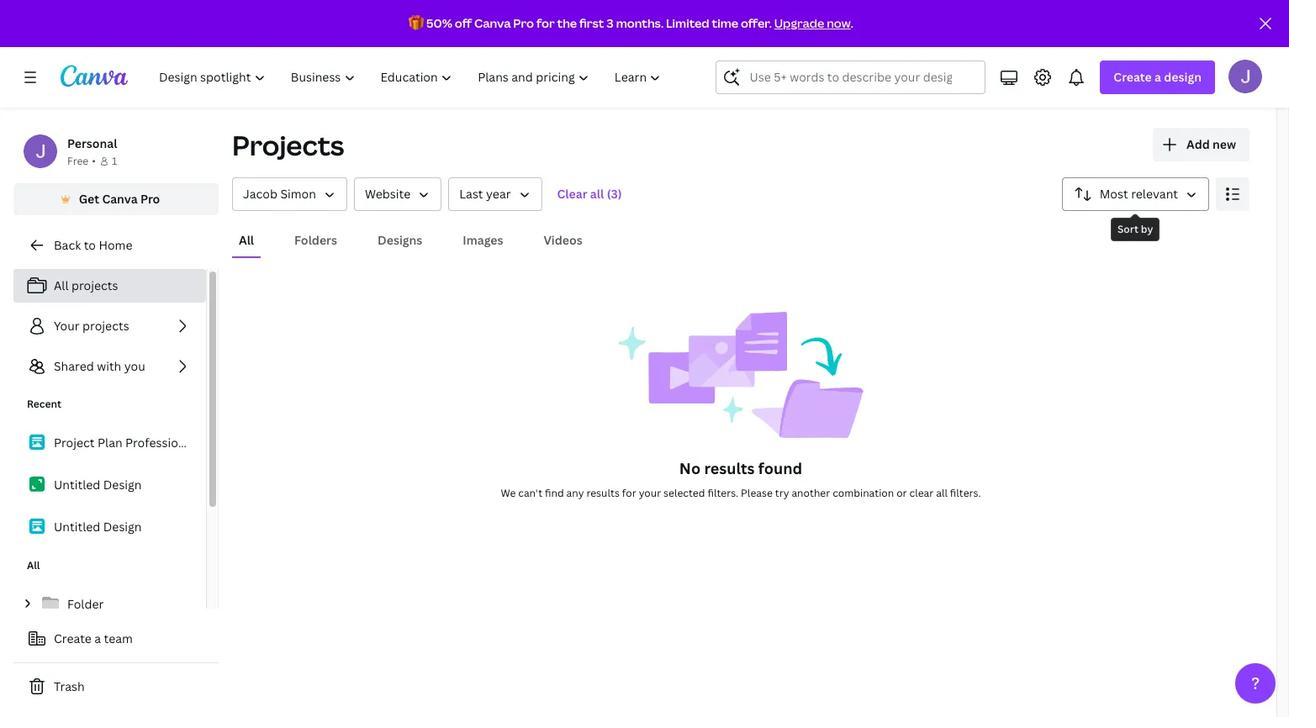 Task type: describe. For each thing, give the bounding box(es) containing it.
projects for your projects
[[82, 318, 129, 334]]

0 vertical spatial canva
[[474, 15, 511, 31]]

design for second untitled design link
[[103, 519, 142, 535]]

1
[[112, 154, 117, 168]]

by
[[1141, 222, 1153, 236]]

2 untitled design link from the top
[[13, 510, 206, 545]]

the
[[557, 15, 577, 31]]

0 vertical spatial results
[[704, 458, 755, 478]]

get canva pro
[[79, 191, 160, 207]]

selected
[[664, 486, 705, 500]]

your projects link
[[13, 309, 206, 343]]

designs button
[[371, 225, 429, 256]]

last year
[[459, 186, 511, 202]]

create a team button
[[13, 622, 219, 656]]

no
[[679, 458, 701, 478]]

add new
[[1187, 136, 1236, 152]]

all for all projects
[[54, 278, 69, 293]]

(3)
[[607, 186, 622, 202]]

1 untitled design from the top
[[54, 477, 142, 493]]

folders button
[[288, 225, 344, 256]]

folders
[[294, 232, 337, 248]]

year
[[486, 186, 511, 202]]

list containing untitled design
[[13, 426, 206, 545]]

find
[[545, 486, 564, 500]]

free
[[67, 154, 89, 168]]

most relevant
[[1100, 186, 1178, 202]]

a for design
[[1155, 69, 1161, 85]]

back to home link
[[13, 229, 219, 262]]

trash link
[[13, 670, 219, 704]]

Search search field
[[750, 61, 952, 93]]

create for create a design
[[1114, 69, 1152, 85]]

your projects
[[54, 318, 129, 334]]

create a design
[[1114, 69, 1202, 85]]

images
[[463, 232, 503, 248]]

recent
[[27, 397, 61, 411]]

add
[[1187, 136, 1210, 152]]

1 filters. from the left
[[708, 486, 738, 500]]

1 horizontal spatial pro
[[513, 15, 534, 31]]

jacob simon
[[243, 186, 316, 202]]

2 untitled design from the top
[[54, 519, 142, 535]]

designs
[[378, 232, 422, 248]]

design for first untitled design link from the top of the page
[[103, 477, 142, 493]]

found
[[758, 458, 802, 478]]

free •
[[67, 154, 96, 168]]

website
[[365, 186, 411, 202]]

or
[[897, 486, 907, 500]]

back to home
[[54, 237, 132, 253]]

🎁
[[409, 15, 424, 31]]

shared
[[54, 358, 94, 374]]

any
[[566, 486, 584, 500]]

clear all (3)
[[557, 186, 622, 202]]

first
[[579, 15, 604, 31]]

no results found we can't find any results for your selected filters. please try another combination or clear all filters.
[[501, 458, 981, 500]]

2 filters. from the left
[[950, 486, 981, 500]]

get
[[79, 191, 99, 207]]

videos button
[[537, 225, 589, 256]]

1 vertical spatial results
[[586, 486, 620, 500]]

can't
[[518, 486, 542, 500]]

another
[[792, 486, 830, 500]]

new
[[1213, 136, 1236, 152]]

relevant
[[1131, 186, 1178, 202]]

now
[[827, 15, 851, 31]]

months.
[[616, 15, 664, 31]]

projects
[[232, 127, 344, 163]]

jacob simon image
[[1229, 60, 1262, 93]]

videos
[[544, 232, 583, 248]]



Task type: vqa. For each thing, say whether or not it's contained in the screenshot.
Close
no



Task type: locate. For each thing, give the bounding box(es) containing it.
for left the your
[[622, 486, 636, 500]]

back
[[54, 237, 81, 253]]

1 vertical spatial design
[[103, 519, 142, 535]]

create left design
[[1114, 69, 1152, 85]]

try
[[775, 486, 789, 500]]

simon
[[280, 186, 316, 202]]

canva inside get canva pro button
[[102, 191, 138, 207]]

0 vertical spatial a
[[1155, 69, 1161, 85]]

create for create a team
[[54, 631, 92, 647]]

list containing all projects
[[13, 269, 206, 383]]

a left design
[[1155, 69, 1161, 85]]

results right any
[[586, 486, 620, 500]]

pro left 'the'
[[513, 15, 534, 31]]

all left (3)
[[590, 186, 604, 202]]

jacob
[[243, 186, 277, 202]]

0 vertical spatial all
[[239, 232, 254, 248]]

0 vertical spatial pro
[[513, 15, 534, 31]]

0 horizontal spatial for
[[536, 15, 555, 31]]

create a team
[[54, 631, 133, 647]]

folder
[[67, 596, 104, 612]]

all projects
[[54, 278, 118, 293]]

offer.
[[741, 15, 772, 31]]

1 vertical spatial for
[[622, 486, 636, 500]]

2 untitled from the top
[[54, 519, 100, 535]]

untitled design
[[54, 477, 142, 493], [54, 519, 142, 535]]

create
[[1114, 69, 1152, 85], [54, 631, 92, 647]]

🎁 50% off canva pro for the first 3 months. limited time offer. upgrade now .
[[409, 15, 853, 31]]

your
[[54, 318, 80, 334]]

0 horizontal spatial all
[[590, 186, 604, 202]]

untitled
[[54, 477, 100, 493], [54, 519, 100, 535]]

1 horizontal spatial create
[[1114, 69, 1152, 85]]

0 horizontal spatial create
[[54, 631, 92, 647]]

untitled for second untitled design link
[[54, 519, 100, 535]]

2 design from the top
[[103, 519, 142, 535]]

1 list from the top
[[13, 269, 206, 383]]

clear
[[557, 186, 587, 202]]

most
[[1100, 186, 1128, 202]]

upgrade now button
[[774, 15, 851, 31]]

1 vertical spatial all
[[936, 486, 948, 500]]

add new button
[[1153, 128, 1250, 161]]

to
[[84, 237, 96, 253]]

please
[[741, 486, 773, 500]]

sort
[[1118, 222, 1139, 236]]

0 horizontal spatial results
[[586, 486, 620, 500]]

images button
[[456, 225, 510, 256]]

1 vertical spatial create
[[54, 631, 92, 647]]

shared with you
[[54, 358, 145, 374]]

list
[[13, 269, 206, 383], [13, 426, 206, 545]]

your
[[639, 486, 661, 500]]

clear
[[909, 486, 934, 500]]

combination
[[833, 486, 894, 500]]

1 horizontal spatial all
[[54, 278, 69, 293]]

limited
[[666, 15, 709, 31]]

results up "please"
[[704, 458, 755, 478]]

untitled for first untitled design link from the top of the page
[[54, 477, 100, 493]]

50%
[[426, 15, 452, 31]]

projects down back to home
[[71, 278, 118, 293]]

0 horizontal spatial filters.
[[708, 486, 738, 500]]

Owner button
[[232, 177, 347, 211]]

0 vertical spatial untitled
[[54, 477, 100, 493]]

untitled design link
[[13, 468, 206, 503], [13, 510, 206, 545]]

1 vertical spatial pro
[[140, 191, 160, 207]]

time
[[712, 15, 738, 31]]

1 vertical spatial canva
[[102, 191, 138, 207]]

all projects link
[[13, 269, 206, 303]]

all for all button
[[239, 232, 254, 248]]

1 horizontal spatial canva
[[474, 15, 511, 31]]

0 vertical spatial design
[[103, 477, 142, 493]]

0 vertical spatial list
[[13, 269, 206, 383]]

filters.
[[708, 486, 738, 500], [950, 486, 981, 500]]

all right clear
[[936, 486, 948, 500]]

1 vertical spatial a
[[94, 631, 101, 647]]

shared with you link
[[13, 350, 206, 383]]

0 horizontal spatial canva
[[102, 191, 138, 207]]

0 horizontal spatial pro
[[140, 191, 160, 207]]

0 horizontal spatial a
[[94, 631, 101, 647]]

top level navigation element
[[148, 61, 676, 94]]

1 horizontal spatial for
[[622, 486, 636, 500]]

pro inside button
[[140, 191, 160, 207]]

2 list from the top
[[13, 426, 206, 545]]

None search field
[[716, 61, 986, 94]]

clear all (3) link
[[549, 177, 630, 211]]

folder link
[[13, 587, 206, 622]]

all inside button
[[239, 232, 254, 248]]

upgrade
[[774, 15, 824, 31]]

Category button
[[354, 177, 442, 211]]

get canva pro button
[[13, 183, 219, 215]]

projects for all projects
[[71, 278, 118, 293]]

1 horizontal spatial results
[[704, 458, 755, 478]]

a inside dropdown button
[[1155, 69, 1161, 85]]

filters. right clear
[[950, 486, 981, 500]]

•
[[92, 154, 96, 168]]

1 horizontal spatial filters.
[[950, 486, 981, 500]]

1 vertical spatial projects
[[82, 318, 129, 334]]

.
[[851, 15, 853, 31]]

home
[[99, 237, 132, 253]]

pro up back to home link on the top left of the page
[[140, 191, 160, 207]]

a for team
[[94, 631, 101, 647]]

a inside button
[[94, 631, 101, 647]]

create inside button
[[54, 631, 92, 647]]

1 vertical spatial untitled
[[54, 519, 100, 535]]

canva
[[474, 15, 511, 31], [102, 191, 138, 207]]

0 vertical spatial for
[[536, 15, 555, 31]]

projects right your
[[82, 318, 129, 334]]

a left team
[[94, 631, 101, 647]]

for
[[536, 15, 555, 31], [622, 486, 636, 500]]

1 vertical spatial untitled design
[[54, 519, 142, 535]]

team
[[104, 631, 133, 647]]

1 untitled design link from the top
[[13, 468, 206, 503]]

1 vertical spatial untitled design link
[[13, 510, 206, 545]]

2 vertical spatial all
[[27, 558, 40, 573]]

design
[[103, 477, 142, 493], [103, 519, 142, 535]]

create inside dropdown button
[[1114, 69, 1152, 85]]

0 vertical spatial all
[[590, 186, 604, 202]]

you
[[124, 358, 145, 374]]

design
[[1164, 69, 1202, 85]]

pro
[[513, 15, 534, 31], [140, 191, 160, 207]]

canva right off
[[474, 15, 511, 31]]

Sort by button
[[1062, 177, 1209, 211]]

0 vertical spatial create
[[1114, 69, 1152, 85]]

off
[[455, 15, 472, 31]]

1 horizontal spatial a
[[1155, 69, 1161, 85]]

for inside no results found we can't find any results for your selected filters. please try another combination or clear all filters.
[[622, 486, 636, 500]]

0 vertical spatial untitled design
[[54, 477, 142, 493]]

we
[[501, 486, 516, 500]]

personal
[[67, 135, 117, 151]]

sort by
[[1118, 222, 1153, 236]]

last
[[459, 186, 483, 202]]

0 horizontal spatial all
[[27, 558, 40, 573]]

0 vertical spatial projects
[[71, 278, 118, 293]]

1 vertical spatial all
[[54, 278, 69, 293]]

for left 'the'
[[536, 15, 555, 31]]

all
[[239, 232, 254, 248], [54, 278, 69, 293], [27, 558, 40, 573]]

Date modified button
[[448, 177, 542, 211]]

1 vertical spatial list
[[13, 426, 206, 545]]

a
[[1155, 69, 1161, 85], [94, 631, 101, 647]]

create a design button
[[1100, 61, 1215, 94]]

all button
[[232, 225, 261, 256]]

3
[[607, 15, 614, 31]]

1 untitled from the top
[[54, 477, 100, 493]]

canva right get
[[102, 191, 138, 207]]

filters. left "please"
[[708, 486, 738, 500]]

trash
[[54, 679, 85, 695]]

create down folder
[[54, 631, 92, 647]]

with
[[97, 358, 121, 374]]

2 horizontal spatial all
[[239, 232, 254, 248]]

1 horizontal spatial all
[[936, 486, 948, 500]]

1 design from the top
[[103, 477, 142, 493]]

0 vertical spatial untitled design link
[[13, 468, 206, 503]]

all inside no results found we can't find any results for your selected filters. please try another combination or clear all filters.
[[936, 486, 948, 500]]

results
[[704, 458, 755, 478], [586, 486, 620, 500]]



